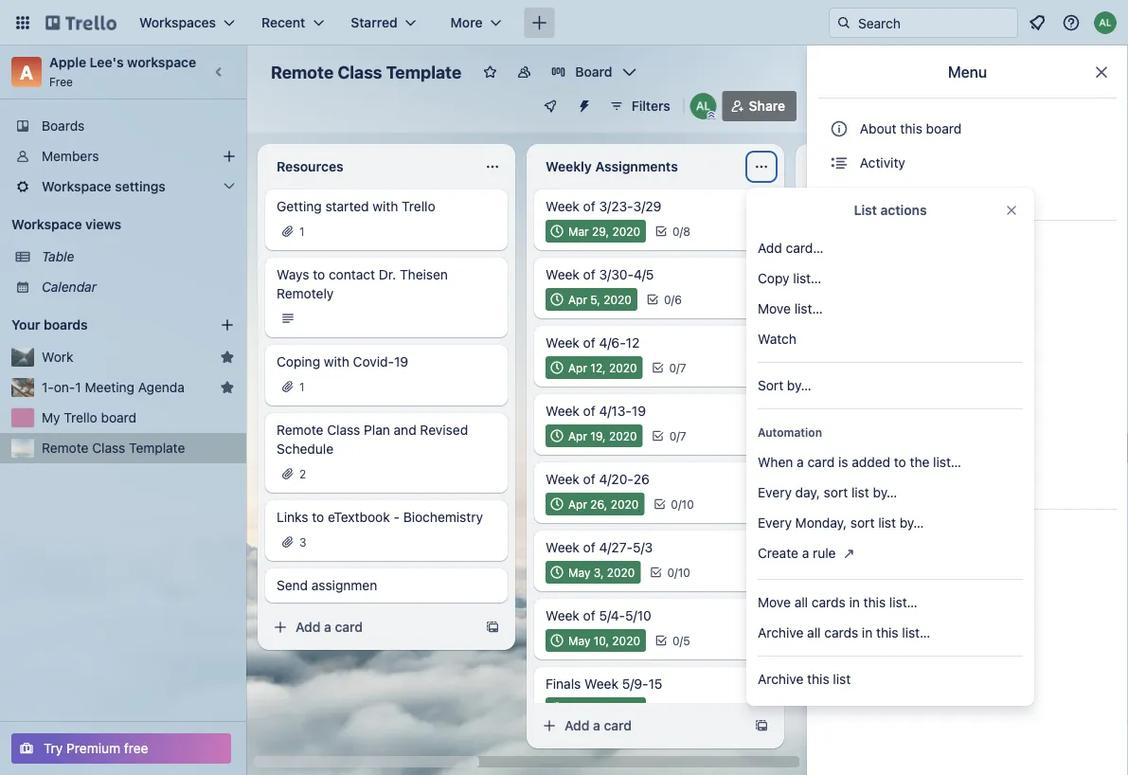 Task type: describe. For each thing, give the bounding box(es) containing it.
1 horizontal spatial with
[[373, 199, 399, 214]]

activity link
[[819, 148, 1118, 178]]

a right the when
[[797, 455, 805, 470]]

week inside "link"
[[585, 676, 619, 692]]

sm image for make template
[[830, 473, 849, 492]]

week for week of 4/20-26
[[546, 472, 580, 487]]

list
[[855, 202, 878, 218]]

/ for week of 3/30-4/5
[[672, 293, 675, 306]]

archived
[[861, 189, 914, 205]]

share button
[[723, 91, 797, 121]]

day,
[[796, 485, 821, 501]]

2020 for 3/23-
[[613, 225, 641, 238]]

move for move all cards in this list…
[[758, 595, 791, 610]]

of for 4/13-
[[584, 403, 596, 419]]

more button
[[440, 8, 513, 38]]

0 vertical spatial watch link
[[747, 324, 1035, 355]]

links to etextbook - biochemistry link
[[277, 508, 497, 527]]

remote for remote class template link
[[42, 440, 89, 456]]

Weekly Assignments text field
[[535, 152, 743, 182]]

week for week of 4/27-5/3
[[546, 540, 580, 555]]

4/27-
[[600, 540, 633, 555]]

archive this list link
[[747, 664, 1035, 695]]

0 for 3/29
[[673, 225, 680, 238]]

workspace visible image
[[517, 64, 532, 80]]

print, export, and share link
[[819, 620, 1118, 650]]

ways to contact dr. theisen remotely link
[[277, 265, 497, 303]]

is
[[839, 455, 849, 470]]

open information menu image
[[1063, 13, 1082, 32]]

of for 3/23-
[[584, 199, 596, 214]]

of for 4/6-
[[584, 335, 596, 351]]

assignmen
[[312, 578, 378, 593]]

2020 for 4/6-
[[609, 361, 638, 374]]

workspace for workspace settings
[[42, 179, 112, 194]]

move list…
[[758, 301, 823, 317]]

finals week 5/9-15 link
[[546, 675, 758, 694]]

4/20-
[[600, 472, 634, 487]]

this inside button
[[901, 121, 923, 137]]

a
[[20, 61, 33, 83]]

board for my trello board
[[101, 410, 137, 426]]

my
[[42, 410, 60, 426]]

0 vertical spatial card
[[808, 455, 835, 470]]

sm image for email-to-board
[[830, 592, 849, 610]]

email-to-board link
[[819, 586, 1118, 616]]

filters button
[[604, 91, 677, 121]]

every for every day, sort list by…
[[758, 485, 792, 501]]

starred
[[351, 15, 398, 30]]

try premium free
[[44, 741, 148, 756]]

move all cards in this list…
[[758, 595, 918, 610]]

2020 for 4/27-
[[607, 566, 636, 579]]

boards link
[[0, 111, 246, 141]]

week of 4/27-5/3
[[546, 540, 653, 555]]

archive this list
[[758, 672, 851, 687]]

4/5
[[634, 267, 654, 282]]

week of 4/13-19 link
[[546, 402, 758, 421]]

5,
[[591, 293, 601, 306]]

0 / 7 for 19
[[670, 429, 687, 443]]

this up the print,
[[864, 595, 886, 610]]

try premium free button
[[11, 734, 231, 764]]

5/9-
[[623, 676, 649, 692]]

1 vertical spatial watch link
[[819, 518, 1118, 548]]

email-
[[861, 593, 899, 609]]

print,
[[861, 627, 893, 643]]

class for 'remote class plan and revised schedule' link
[[327, 422, 361, 438]]

to for ways to contact dr. theisen remotely
[[313, 267, 325, 282]]

sm image for archived items
[[830, 188, 849, 207]]

apple
[[49, 55, 86, 70]]

card for links to etextbook - biochemistry
[[335, 619, 363, 635]]

sort for monday,
[[851, 515, 875, 531]]

workspace navigation collapse icon image
[[207, 59, 233, 85]]

activity
[[857, 155, 906, 171]]

6 sm image from the top
[[830, 557, 849, 576]]

share
[[750, 98, 786, 114]]

/ for week of 3/23-3/29
[[680, 225, 684, 238]]

when a card is added to the list… link
[[747, 447, 1035, 478]]

make template
[[857, 475, 951, 491]]

automation
[[758, 426, 823, 439]]

members
[[42, 148, 99, 164]]

template inside text box
[[386, 62, 462, 82]]

cards for move
[[812, 595, 846, 610]]

May 10, 2020 checkbox
[[546, 629, 646, 652]]

may for 5/9-
[[569, 702, 591, 716]]

send assignmen
[[277, 578, 378, 593]]

automation image
[[569, 91, 596, 118]]

assignments
[[596, 159, 679, 174]]

coping with covid-19 link
[[277, 353, 497, 372]]

8 sm image from the top
[[830, 660, 849, 679]]

by… inside "link"
[[788, 378, 812, 393]]

Mar 29, 2020 checkbox
[[546, 220, 646, 243]]

Apr 5, 2020 checkbox
[[546, 288, 638, 311]]

search image
[[837, 15, 852, 30]]

week of 3/30-4/5
[[546, 267, 654, 282]]

lab
[[815, 159, 839, 174]]

/ for week of 4/13-19
[[677, 429, 680, 443]]

week of 4/27-5/3 link
[[546, 538, 758, 557]]

2 horizontal spatial add
[[758, 240, 783, 256]]

0 horizontal spatial watch
[[758, 331, 797, 347]]

primary element
[[0, 0, 1129, 46]]

sort for day,
[[824, 485, 849, 501]]

may 14, 2020
[[569, 702, 641, 716]]

recent button
[[250, 8, 336, 38]]

May 3, 2020 checkbox
[[546, 561, 641, 584]]

add board image
[[220, 318, 235, 333]]

board
[[576, 64, 613, 80]]

May 14, 2020 checkbox
[[546, 698, 647, 720]]

1 vertical spatial to
[[895, 455, 907, 470]]

sm image for watch
[[830, 523, 849, 542]]

a inside "link"
[[803, 546, 810, 561]]

0 / 10 for 5/3
[[668, 566, 691, 579]]

this down archive all cards in this list…
[[808, 672, 830, 687]]

send assignmen link
[[277, 576, 497, 595]]

0 / 7 for 12
[[670, 361, 687, 374]]

every for every monday, sort list by…
[[758, 515, 792, 531]]

copy list… link
[[747, 264, 1035, 294]]

create board or workspace image
[[530, 13, 549, 32]]

your
[[11, 317, 40, 333]]

list… down "copy list…" in the right of the page
[[795, 301, 823, 317]]

in for move all cards in this list…
[[850, 595, 861, 610]]

about this board button
[[819, 114, 1118, 144]]

about
[[861, 121, 897, 137]]

every day, sort list by…
[[758, 485, 898, 501]]

add a card button for etextbook
[[265, 612, 478, 643]]

class inside text box
[[338, 62, 382, 82]]

-
[[394, 510, 400, 525]]

0 / 3
[[700, 702, 718, 716]]

export,
[[897, 627, 940, 643]]

1 inside button
[[75, 380, 81, 395]]

week for week of 4/6-12
[[546, 335, 580, 351]]

move for move list…
[[758, 301, 791, 317]]

0 horizontal spatial remote class template
[[42, 440, 185, 456]]

to-
[[899, 593, 917, 609]]

a down 14,
[[594, 718, 601, 734]]

my trello board link
[[42, 409, 235, 428]]

coping
[[277, 354, 320, 370]]

when a card is added to the list…
[[758, 455, 962, 470]]

of for 5/4-
[[584, 608, 596, 624]]

covid-
[[353, 354, 394, 370]]

table
[[42, 249, 74, 264]]

may 3, 2020
[[569, 566, 636, 579]]

table link
[[42, 247, 235, 266]]

all for archive
[[808, 625, 821, 641]]

create from template… image for week of 4/20-26
[[755, 719, 770, 734]]

workspace settings button
[[0, 172, 246, 202]]

of for 4/27-
[[584, 540, 596, 555]]

remotely
[[277, 286, 334, 301]]

create from template… image for links to etextbook - biochemistry
[[485, 620, 501, 635]]

added
[[852, 455, 891, 470]]

members link
[[0, 141, 246, 172]]

Search field
[[852, 9, 1018, 37]]

board for email-to-board
[[917, 593, 953, 609]]

may for 4/27-
[[569, 566, 591, 579]]

dr.
[[379, 267, 396, 282]]

move list… link
[[747, 294, 1035, 324]]

4/13-
[[600, 403, 632, 419]]

workspace views
[[11, 217, 121, 232]]

Apr 19, 2020 checkbox
[[546, 425, 643, 447]]

list… right the
[[934, 455, 962, 470]]

0 down "finals week 5/9-15" "link"
[[700, 702, 707, 716]]

list… down card…
[[794, 271, 822, 286]]

make
[[861, 475, 893, 491]]

add for remote class plan and revised schedule
[[296, 619, 321, 635]]

Resources text field
[[265, 152, 474, 182]]

getting
[[277, 199, 322, 214]]

plan
[[364, 422, 390, 438]]

4/6-
[[600, 335, 626, 351]]

trello inside the 'my trello board' link
[[64, 410, 97, 426]]

list for every monday, sort list by…
[[879, 515, 897, 531]]

12,
[[591, 361, 606, 374]]

may 10, 2020
[[569, 634, 641, 647]]

archived items
[[857, 189, 951, 205]]

1-
[[42, 380, 54, 395]]



Task type: vqa. For each thing, say whether or not it's contained in the screenshot.


Task type: locate. For each thing, give the bounding box(es) containing it.
board up "print, export, and share"
[[917, 593, 953, 609]]

week for week of 5/4-5/10
[[546, 608, 580, 624]]

move down copy
[[758, 301, 791, 317]]

0 vertical spatial remote
[[271, 62, 334, 82]]

/ down week of 4/27-5/3 link
[[675, 566, 678, 579]]

0 notifications image
[[1027, 11, 1049, 34]]

week up 14,
[[585, 676, 619, 692]]

1 horizontal spatial sort
[[851, 515, 875, 531]]

a down send assignmen
[[324, 619, 332, 635]]

add a card
[[296, 619, 363, 635], [565, 718, 632, 734]]

0 for 19
[[670, 429, 677, 443]]

archive all cards in this list…
[[758, 625, 931, 641]]

mar 29, 2020
[[569, 225, 641, 238]]

2 7 from the top
[[680, 429, 687, 443]]

by… for monday,
[[900, 515, 925, 531]]

0 down week of 4/13-19 link
[[670, 429, 677, 443]]

sm image for labels
[[830, 405, 849, 424]]

10
[[682, 498, 695, 511], [678, 566, 691, 579]]

sm image
[[830, 188, 849, 207], [830, 626, 849, 645]]

0 for 5/10
[[673, 634, 680, 647]]

/ for week of 5/4-5/10
[[680, 634, 684, 647]]

0 vertical spatial workspace
[[42, 179, 112, 194]]

add down send
[[296, 619, 321, 635]]

2 vertical spatial by…
[[900, 515, 925, 531]]

19 inside week of 4/13-19 link
[[632, 403, 646, 419]]

coping with covid-19
[[277, 354, 409, 370]]

by… right sort
[[788, 378, 812, 393]]

sm image for activity
[[830, 154, 849, 173]]

may left 14,
[[569, 702, 591, 716]]

1 horizontal spatial template
[[386, 62, 462, 82]]

starred icon image for work
[[220, 350, 235, 365]]

more
[[451, 15, 483, 30]]

of inside week of 3/30-4/5 'link'
[[584, 267, 596, 282]]

sm image
[[830, 154, 849, 173], [830, 405, 849, 424], [830, 439, 849, 458], [830, 473, 849, 492], [830, 523, 849, 542], [830, 557, 849, 576], [830, 592, 849, 610], [830, 660, 849, 679]]

/
[[680, 225, 684, 238], [672, 293, 675, 306], [677, 361, 680, 374], [677, 429, 680, 443], [679, 498, 682, 511], [675, 566, 678, 579], [680, 634, 684, 647], [707, 702, 710, 716]]

card…
[[786, 240, 824, 256]]

0 vertical spatial trello
[[402, 199, 436, 214]]

0 / 7 down week of 4/13-19 link
[[670, 429, 687, 443]]

archive for archive this list
[[758, 672, 804, 687]]

1 7 from the top
[[680, 361, 687, 374]]

template
[[386, 62, 462, 82], [129, 440, 185, 456]]

1 horizontal spatial add a card
[[565, 718, 632, 734]]

1 vertical spatial cards
[[825, 625, 859, 641]]

1 horizontal spatial watch
[[857, 525, 903, 540]]

/ down week of 3/23-3/29 link
[[680, 225, 684, 238]]

sort by…
[[758, 378, 812, 393]]

0 vertical spatial list
[[852, 485, 870, 501]]

0 vertical spatial in
[[850, 595, 861, 610]]

may inside 'checkbox'
[[569, 634, 591, 647]]

0 vertical spatial remote class template
[[271, 62, 462, 82]]

power ups image
[[543, 99, 558, 114]]

2020 right 3,
[[607, 566, 636, 579]]

1 vertical spatial template
[[129, 440, 185, 456]]

add card… link
[[747, 233, 1035, 264]]

0 horizontal spatial apple lee (applelee29) image
[[691, 93, 717, 119]]

back to home image
[[46, 8, 117, 38]]

2020 inside "apr 19, 2020" option
[[610, 429, 638, 443]]

0 vertical spatial starred icon image
[[220, 350, 235, 365]]

2020 inside may 14, 2020 option
[[613, 702, 641, 716]]

3 sm image from the top
[[830, 439, 849, 458]]

apr left 19,
[[569, 429, 588, 443]]

add a card button down send assignmen 'link' at the left of page
[[265, 612, 478, 643]]

copy
[[758, 271, 790, 286]]

1 down coping
[[300, 380, 305, 393]]

labels
[[857, 406, 901, 422]]

apr inside option
[[569, 429, 588, 443]]

all down move all cards in this list…
[[808, 625, 821, 641]]

0 vertical spatial add
[[758, 240, 783, 256]]

1 vertical spatial apple lee (applelee29) image
[[691, 93, 717, 119]]

1 vertical spatial class
[[327, 422, 361, 438]]

7 down "week of 4/6-12" link
[[680, 361, 687, 374]]

try
[[44, 741, 63, 756]]

add down may 14, 2020
[[565, 718, 590, 734]]

of up mar 29, 2020 option
[[584, 199, 596, 214]]

of inside week of 3/23-3/29 link
[[584, 199, 596, 214]]

19 for covid-
[[394, 354, 409, 370]]

apr for 4/20-
[[569, 498, 588, 511]]

0 vertical spatial by…
[[788, 378, 812, 393]]

0 / 7 down "week of 4/6-12" link
[[670, 361, 687, 374]]

2 vertical spatial board
[[917, 593, 953, 609]]

2 move from the top
[[758, 595, 791, 610]]

move inside move all cards in this list… link
[[758, 595, 791, 610]]

3/29
[[634, 199, 662, 214]]

0 vertical spatial watch
[[758, 331, 797, 347]]

1 horizontal spatial remote class template
[[271, 62, 462, 82]]

0 left 8 at the right top of page
[[673, 225, 680, 238]]

create
[[758, 546, 799, 561]]

this down move all cards in this list… link
[[877, 625, 899, 641]]

5 of from the top
[[584, 472, 596, 487]]

1 vertical spatial watch
[[857, 525, 903, 540]]

watch down move list…
[[758, 331, 797, 347]]

add for week of 4/13-19
[[565, 718, 590, 734]]

apr for 4/6-
[[569, 361, 588, 374]]

watch link down the template
[[819, 518, 1118, 548]]

0 vertical spatial cards
[[812, 595, 846, 610]]

2020 right 14,
[[613, 702, 641, 716]]

trello
[[402, 199, 436, 214], [64, 410, 97, 426]]

2
[[300, 467, 306, 481]]

5/10
[[626, 608, 652, 624]]

card down assignmen
[[335, 619, 363, 635]]

/ for week of 4/27-5/3
[[675, 566, 678, 579]]

apr inside checkbox
[[569, 361, 588, 374]]

week up apr 26, 2020 option
[[546, 472, 580, 487]]

cards
[[812, 595, 846, 610], [825, 625, 859, 641]]

1 every from the top
[[758, 485, 792, 501]]

10 down week of 4/20-26 link
[[682, 498, 695, 511]]

19 inside coping with covid-19 link
[[394, 354, 409, 370]]

workspace for workspace views
[[11, 217, 82, 232]]

items
[[918, 189, 951, 205]]

/ down week of 3/30-4/5 'link'
[[672, 293, 675, 306]]

contact
[[329, 267, 375, 282]]

remote class template down starred
[[271, 62, 462, 82]]

your boards with 4 items element
[[11, 314, 191, 337]]

0 horizontal spatial 3
[[300, 536, 307, 549]]

list for every day, sort list by…
[[852, 485, 870, 501]]

sort right 'day,'
[[824, 485, 849, 501]]

agenda
[[138, 380, 185, 395]]

2020 right 10,
[[613, 634, 641, 647]]

0 horizontal spatial in
[[850, 595, 861, 610]]

1 starred icon image from the top
[[220, 350, 235, 365]]

the
[[911, 455, 930, 470]]

workspace up table
[[11, 217, 82, 232]]

Apr 26, 2020 checkbox
[[546, 493, 645, 516]]

0 vertical spatial 7
[[680, 361, 687, 374]]

2020 inside mar 29, 2020 option
[[613, 225, 641, 238]]

0 vertical spatial move
[[758, 301, 791, 317]]

1-on-1 meeting agenda
[[42, 380, 185, 395]]

2 vertical spatial remote
[[42, 440, 89, 456]]

2 of from the top
[[584, 267, 596, 282]]

5/3
[[633, 540, 653, 555]]

4 of from the top
[[584, 403, 596, 419]]

0 / 7
[[670, 361, 687, 374], [670, 429, 687, 443]]

7 for 12
[[680, 361, 687, 374]]

of up may 3, 2020 checkbox
[[584, 540, 596, 555]]

sort
[[824, 485, 849, 501], [851, 515, 875, 531]]

0 vertical spatial every
[[758, 485, 792, 501]]

links to etextbook - biochemistry
[[277, 510, 483, 525]]

to right links
[[312, 510, 324, 525]]

trello inside getting started with trello link
[[402, 199, 436, 214]]

1 horizontal spatial and
[[943, 627, 966, 643]]

finals week 5/9-15
[[546, 676, 663, 692]]

0 vertical spatial with
[[373, 199, 399, 214]]

week of 4/6-12
[[546, 335, 640, 351]]

by… down every day, sort list by… link
[[900, 515, 925, 531]]

0 vertical spatial 0 / 10
[[671, 498, 695, 511]]

your boards
[[11, 317, 88, 333]]

of inside week of 4/20-26 link
[[584, 472, 596, 487]]

sm image down the is at the bottom
[[830, 473, 849, 492]]

of for 3/30-
[[584, 267, 596, 282]]

1 vertical spatial list
[[879, 515, 897, 531]]

1 down getting
[[300, 225, 305, 238]]

sm image inside stickers link
[[830, 439, 849, 458]]

sm image inside 'archived items' link
[[830, 188, 849, 207]]

0 vertical spatial class
[[338, 62, 382, 82]]

trello down resources text box
[[402, 199, 436, 214]]

card for week of 4/20-26
[[604, 718, 632, 734]]

1 horizontal spatial in
[[863, 625, 873, 641]]

apr 12, 2020
[[569, 361, 638, 374]]

1 sm image from the top
[[830, 188, 849, 207]]

archive for archive all cards in this list…
[[758, 625, 804, 641]]

add a card for 4/20-
[[565, 718, 632, 734]]

1 vertical spatial remote class template
[[42, 440, 185, 456]]

week for week of 3/23-3/29
[[546, 199, 580, 214]]

template down starred popup button
[[386, 62, 462, 82]]

1 vertical spatial remote
[[277, 422, 324, 438]]

apple lee's workspace link
[[49, 55, 196, 70]]

2020 for 5/9-
[[613, 702, 641, 716]]

filters
[[632, 98, 671, 114]]

archive all cards in this list… link
[[747, 618, 1035, 648]]

board inside button
[[927, 121, 962, 137]]

2 0 / 7 from the top
[[670, 429, 687, 443]]

2 horizontal spatial by…
[[900, 515, 925, 531]]

3 of from the top
[[584, 335, 596, 351]]

sm image left activity
[[830, 154, 849, 173]]

1 move from the top
[[758, 301, 791, 317]]

sm image inside print, export, and share link
[[830, 626, 849, 645]]

sm image inside labels link
[[830, 405, 849, 424]]

Lab Projects text field
[[804, 152, 1012, 182]]

to left the
[[895, 455, 907, 470]]

sm image inside email-to-board link
[[830, 592, 849, 610]]

1 archive from the top
[[758, 625, 804, 641]]

move down create
[[758, 595, 791, 610]]

2 sm image from the top
[[830, 405, 849, 424]]

revised
[[420, 422, 468, 438]]

send
[[277, 578, 308, 593]]

3 apr from the top
[[569, 429, 588, 443]]

of inside week of 4/13-19 link
[[584, 403, 596, 419]]

8
[[684, 225, 691, 238]]

sm image for stickers
[[830, 439, 849, 458]]

in
[[850, 595, 861, 610], [863, 625, 873, 641]]

1 horizontal spatial add
[[565, 718, 590, 734]]

0 down "week of 4/6-12" link
[[670, 361, 677, 374]]

sort
[[758, 378, 784, 393]]

of up "apr 19, 2020" option in the bottom of the page
[[584, 403, 596, 419]]

add a card button for 4/20-
[[535, 711, 747, 741]]

workspace inside "dropdown button"
[[42, 179, 112, 194]]

to inside ways to contact dr. theisen remotely
[[313, 267, 325, 282]]

2020 for 5/4-
[[613, 634, 641, 647]]

6 of from the top
[[584, 540, 596, 555]]

all for move
[[795, 595, 809, 610]]

2020 inside apr 5, 2020 option
[[604, 293, 632, 306]]

of for 4/20-
[[584, 472, 596, 487]]

class inside remote class plan and revised schedule
[[327, 422, 361, 438]]

0 horizontal spatial with
[[324, 354, 350, 370]]

/ for week of 4/6-12
[[677, 361, 680, 374]]

week of 3/30-4/5 link
[[546, 265, 758, 284]]

of left 5/4-
[[584, 608, 596, 624]]

0 vertical spatial sort
[[824, 485, 849, 501]]

0 for 5/3
[[668, 566, 675, 579]]

0 / 10 for 26
[[671, 498, 695, 511]]

may inside checkbox
[[569, 566, 591, 579]]

add a card for etextbook
[[296, 619, 363, 635]]

every down the when
[[758, 485, 792, 501]]

1 for getting
[[300, 225, 305, 238]]

1 right 1-
[[75, 380, 81, 395]]

19,
[[591, 429, 606, 443]]

0 vertical spatial sm image
[[830, 188, 849, 207]]

week of 3/23-3/29
[[546, 199, 662, 214]]

2 vertical spatial class
[[92, 440, 125, 456]]

0 horizontal spatial card
[[335, 619, 363, 635]]

2 vertical spatial add
[[565, 718, 590, 734]]

may inside option
[[569, 702, 591, 716]]

2020 right 5,
[[604, 293, 632, 306]]

10 down week of 4/27-5/3 link
[[678, 566, 691, 579]]

starred icon image
[[220, 350, 235, 365], [220, 380, 235, 395]]

2020 for 3/30-
[[604, 293, 632, 306]]

every day, sort list by… link
[[747, 478, 1035, 508]]

0 / 10 down week of 4/27-5/3 link
[[668, 566, 691, 579]]

apr for 3/30-
[[569, 293, 588, 306]]

1 vertical spatial workspace
[[11, 217, 82, 232]]

week
[[546, 199, 580, 214], [546, 267, 580, 282], [546, 335, 580, 351], [546, 403, 580, 419], [546, 472, 580, 487], [546, 540, 580, 555], [546, 608, 580, 624], [585, 676, 619, 692]]

may for 5/4-
[[569, 634, 591, 647]]

0 down week of 4/27-5/3 link
[[668, 566, 675, 579]]

remote for 'remote class plan and revised schedule' link
[[277, 422, 324, 438]]

1 vertical spatial 7
[[680, 429, 687, 443]]

5 sm image from the top
[[830, 523, 849, 542]]

2020 right 29,
[[613, 225, 641, 238]]

apple lee (applelee29) image
[[1095, 11, 1118, 34], [691, 93, 717, 119]]

remote class template inside text box
[[271, 62, 462, 82]]

19 down ways to contact dr. theisen remotely link
[[394, 354, 409, 370]]

sm image inside activity link
[[830, 154, 849, 173]]

week of 5/4-5/10
[[546, 608, 652, 624]]

2 vertical spatial list
[[834, 672, 851, 687]]

of left 4/6-
[[584, 335, 596, 351]]

2020 right 12,
[[609, 361, 638, 374]]

0 vertical spatial 0 / 7
[[670, 361, 687, 374]]

0 vertical spatial board
[[927, 121, 962, 137]]

of inside week of 5/4-5/10 link
[[584, 608, 596, 624]]

0 vertical spatial 19
[[394, 354, 409, 370]]

1 vertical spatial starred icon image
[[220, 380, 235, 395]]

sm image up archive all cards in this list…
[[830, 592, 849, 610]]

0 vertical spatial apple lee (applelee29) image
[[1095, 11, 1118, 34]]

2 may from the top
[[569, 634, 591, 647]]

sm image down move all cards in this list…
[[830, 626, 849, 645]]

/ down week of 4/20-26 link
[[679, 498, 682, 511]]

every monday, sort list by… link
[[747, 508, 1035, 538]]

0 for 4/5
[[664, 293, 672, 306]]

19 for 4/13-
[[632, 403, 646, 419]]

week for week of 3/30-4/5
[[546, 267, 580, 282]]

1 vertical spatial may
[[569, 634, 591, 647]]

0 vertical spatial all
[[795, 595, 809, 610]]

list
[[852, 485, 870, 501], [879, 515, 897, 531], [834, 672, 851, 687]]

5
[[684, 634, 691, 647]]

3 may from the top
[[569, 702, 591, 716]]

biochemistry
[[404, 510, 483, 525]]

card
[[808, 455, 835, 470], [335, 619, 363, 635], [604, 718, 632, 734]]

this right about
[[901, 121, 923, 137]]

1 vertical spatial all
[[808, 625, 821, 641]]

0 vertical spatial may
[[569, 566, 591, 579]]

by…
[[788, 378, 812, 393], [874, 485, 898, 501], [900, 515, 925, 531]]

0 for 12
[[670, 361, 677, 374]]

1 for coping
[[300, 380, 305, 393]]

getting started with trello link
[[277, 197, 497, 216]]

1 vertical spatial sort
[[851, 515, 875, 531]]

Apr 12, 2020 checkbox
[[546, 356, 643, 379]]

0 vertical spatial to
[[313, 267, 325, 282]]

board for about this board
[[927, 121, 962, 137]]

add a card down send assignmen
[[296, 619, 363, 635]]

0 horizontal spatial sort
[[824, 485, 849, 501]]

0 horizontal spatial 19
[[394, 354, 409, 370]]

0 horizontal spatial and
[[394, 422, 417, 438]]

0 down week of 4/20-26 link
[[671, 498, 679, 511]]

2 vertical spatial card
[[604, 718, 632, 734]]

watch link up the sort by… "link"
[[747, 324, 1035, 355]]

add up copy
[[758, 240, 783, 256]]

email-to-board
[[857, 593, 953, 609]]

1 vertical spatial in
[[863, 625, 873, 641]]

workspaces button
[[128, 8, 247, 38]]

10 for 5/3
[[678, 566, 691, 579]]

1 vertical spatial 3
[[710, 702, 718, 716]]

1 0 / 7 from the top
[[670, 361, 687, 374]]

1 vertical spatial card
[[335, 619, 363, 635]]

cards down move all cards in this list…
[[825, 625, 859, 641]]

2020 for 4/13-
[[610, 429, 638, 443]]

workspaces
[[139, 15, 216, 30]]

0 vertical spatial archive
[[758, 625, 804, 641]]

list down archive all cards in this list…
[[834, 672, 851, 687]]

0 vertical spatial template
[[386, 62, 462, 82]]

star or unstar board image
[[483, 64, 498, 80]]

2020 inside apr 12, 2020 checkbox
[[609, 361, 638, 374]]

7 sm image from the top
[[830, 592, 849, 610]]

apple lee (applelee29) image right filters at the top of page
[[691, 93, 717, 119]]

week of 3/23-3/29 link
[[546, 197, 758, 216]]

0 / 6
[[664, 293, 682, 306]]

starred icon image for 1-on-1 meeting agenda
[[220, 380, 235, 395]]

monday,
[[796, 515, 848, 531]]

1 vertical spatial 19
[[632, 403, 646, 419]]

1 apr from the top
[[569, 293, 588, 306]]

1 vertical spatial add a card button
[[535, 711, 747, 741]]

mar
[[569, 225, 589, 238]]

work button
[[42, 348, 212, 367]]

and inside remote class plan and revised schedule
[[394, 422, 417, 438]]

apple lee (applelee29) image right open information menu image
[[1095, 11, 1118, 34]]

remote class template down my trello board
[[42, 440, 185, 456]]

0 vertical spatial and
[[394, 422, 417, 438]]

class
[[338, 62, 382, 82], [327, 422, 361, 438], [92, 440, 125, 456]]

card down may 14, 2020
[[604, 718, 632, 734]]

7 of from the top
[[584, 608, 596, 624]]

class down my trello board
[[92, 440, 125, 456]]

by… for day,
[[874, 485, 898, 501]]

2020 inside may 10, 2020 'checkbox'
[[613, 634, 641, 647]]

0 vertical spatial 3
[[300, 536, 307, 549]]

2 starred icon image from the top
[[220, 380, 235, 395]]

1 horizontal spatial create from template… image
[[755, 719, 770, 734]]

template down the 'my trello board' link
[[129, 440, 185, 456]]

to up remotely
[[313, 267, 325, 282]]

1 vertical spatial trello
[[64, 410, 97, 426]]

week up "apr 19, 2020" option in the bottom of the page
[[546, 403, 580, 419]]

0 horizontal spatial add
[[296, 619, 321, 635]]

add a card down 14,
[[565, 718, 632, 734]]

every up create
[[758, 515, 792, 531]]

12
[[626, 335, 640, 351]]

remote inside text box
[[271, 62, 334, 82]]

5/4-
[[600, 608, 626, 624]]

create a rule link
[[747, 538, 1035, 572]]

cards for archive
[[825, 625, 859, 641]]

1 vertical spatial board
[[101, 410, 137, 426]]

of inside week of 4/27-5/3 link
[[584, 540, 596, 555]]

sm image for print, export, and share
[[830, 626, 849, 645]]

1 horizontal spatial apple lee (applelee29) image
[[1095, 11, 1118, 34]]

sm image left added
[[830, 439, 849, 458]]

0 for 26
[[671, 498, 679, 511]]

boards
[[44, 317, 88, 333]]

7 for 19
[[680, 429, 687, 443]]

/ down week of 4/13-19 link
[[677, 429, 680, 443]]

2 every from the top
[[758, 515, 792, 531]]

list down when a card is added to the list…
[[852, 485, 870, 501]]

1 vertical spatial 0 / 7
[[670, 429, 687, 443]]

apr left 12,
[[569, 361, 588, 374]]

0 / 8
[[673, 225, 691, 238]]

class for remote class template link
[[92, 440, 125, 456]]

2 apr from the top
[[569, 361, 588, 374]]

Board name text field
[[262, 57, 471, 87]]

to for links to etextbook - biochemistry
[[312, 510, 324, 525]]

1 horizontal spatial 3
[[710, 702, 718, 716]]

of inside "week of 4/6-12" link
[[584, 335, 596, 351]]

1 horizontal spatial card
[[604, 718, 632, 734]]

apple lee (applelee29) image inside "primary" element
[[1095, 11, 1118, 34]]

2020 inside may 3, 2020 checkbox
[[607, 566, 636, 579]]

2020 inside apr 26, 2020 option
[[611, 498, 639, 511]]

4 sm image from the top
[[830, 473, 849, 492]]

and left the share
[[943, 627, 966, 643]]

in up archive all cards in this list…
[[850, 595, 861, 610]]

ways to contact dr. theisen remotely
[[277, 267, 448, 301]]

calendar
[[42, 279, 97, 295]]

14,
[[594, 702, 610, 716]]

1 vertical spatial archive
[[758, 672, 804, 687]]

0 left 5
[[673, 634, 680, 647]]

1 horizontal spatial add a card button
[[535, 711, 747, 741]]

apr for 4/13-
[[569, 429, 588, 443]]

4 apr from the top
[[569, 498, 588, 511]]

starred button
[[340, 8, 428, 38]]

1 of from the top
[[584, 199, 596, 214]]

2020 for 4/20-
[[611, 498, 639, 511]]

2 sm image from the top
[[830, 626, 849, 645]]

1 sm image from the top
[[830, 154, 849, 173]]

1 may from the top
[[569, 566, 591, 579]]

create from template… image
[[485, 620, 501, 635], [755, 719, 770, 734]]

in for archive all cards in this list…
[[863, 625, 873, 641]]

week for week of 4/13-19
[[546, 403, 580, 419]]

week up may 3, 2020 checkbox
[[546, 540, 580, 555]]

0 horizontal spatial trello
[[64, 410, 97, 426]]

archive down archive all cards in this list…
[[758, 672, 804, 687]]

0 horizontal spatial by…
[[788, 378, 812, 393]]

1 vertical spatial by…
[[874, 485, 898, 501]]

with right "started"
[[373, 199, 399, 214]]

add a card button down 5/9-
[[535, 711, 747, 741]]

card left the is at the bottom
[[808, 455, 835, 470]]

/ down week of 5/4-5/10 link
[[680, 634, 684, 647]]

apr left 5,
[[569, 293, 588, 306]]

3/30-
[[600, 267, 634, 282]]

1 horizontal spatial by…
[[874, 485, 898, 501]]

add card…
[[758, 240, 824, 256]]

/ for week of 4/20-26
[[679, 498, 682, 511]]

sort by… link
[[747, 371, 1035, 401]]

26,
[[591, 498, 608, 511]]

week up apr 12, 2020 checkbox
[[546, 335, 580, 351]]

by… down the 'when a card is added to the list…' link
[[874, 485, 898, 501]]

/ down "finals week 5/9-15" "link"
[[707, 702, 710, 716]]

of up apr 5, 2020 option
[[584, 267, 596, 282]]

remote inside remote class plan and revised schedule
[[277, 422, 324, 438]]

1 vertical spatial and
[[943, 627, 966, 643]]

0 horizontal spatial add a card
[[296, 619, 363, 635]]

1 vertical spatial 10
[[678, 566, 691, 579]]

move inside move list… link
[[758, 301, 791, 317]]

1 vertical spatial with
[[324, 354, 350, 370]]

week up mar
[[546, 199, 580, 214]]

list… down to-
[[903, 625, 931, 641]]

list… up 'archive all cards in this list…' link in the right bottom of the page
[[890, 595, 918, 610]]

week inside 'link'
[[546, 267, 580, 282]]

10 for 26
[[682, 498, 695, 511]]

1 vertical spatial every
[[758, 515, 792, 531]]

this member is an admin of this board. image
[[708, 111, 716, 119]]

1 vertical spatial sm image
[[830, 626, 849, 645]]

stickers link
[[819, 433, 1118, 464]]

premium
[[67, 741, 121, 756]]

0 vertical spatial add a card
[[296, 619, 363, 635]]

0 horizontal spatial create from template… image
[[485, 620, 501, 635]]

settings
[[115, 179, 166, 194]]

2 archive from the top
[[758, 672, 804, 687]]



